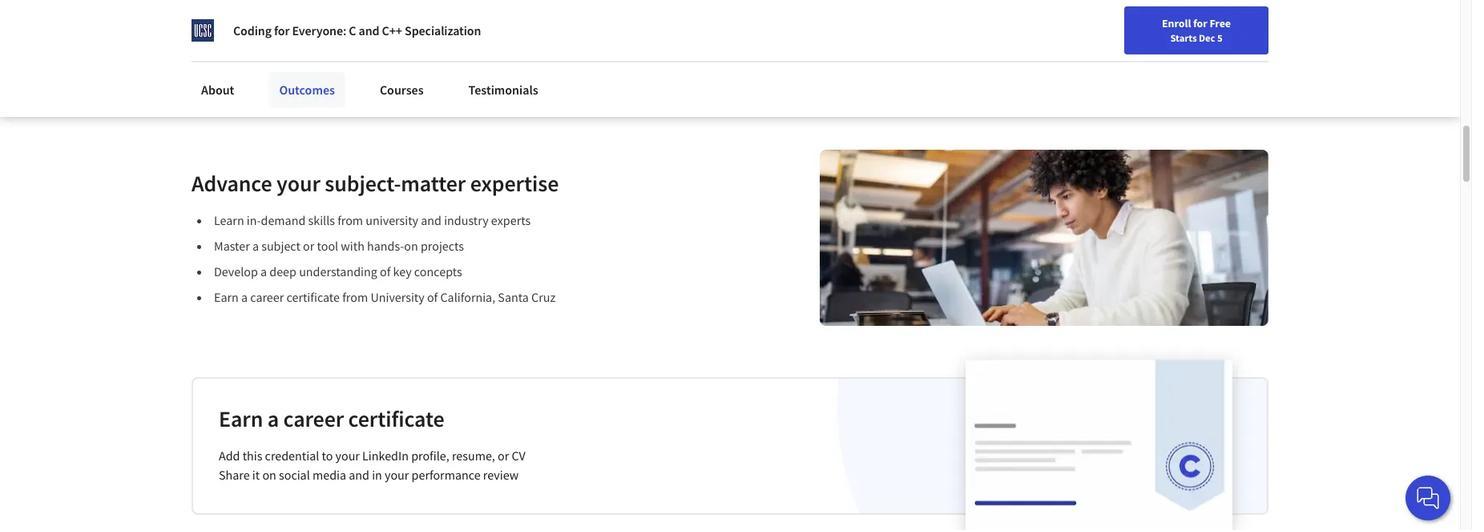 Task type: describe. For each thing, give the bounding box(es) containing it.
learn for learn in-demand skills from university and industry experts
[[214, 212, 244, 228]]

0 horizontal spatial of
[[380, 264, 391, 280]]

specialization
[[405, 22, 481, 38]]

companies
[[472, 0, 575, 8]]

from for university
[[337, 212, 363, 228]]

coursera enterprise logos image
[[911, 0, 1232, 60]]

english
[[1153, 18, 1192, 34]]

experts
[[491, 212, 531, 228]]

media
[[313, 467, 346, 483]]

1 vertical spatial skills
[[308, 212, 335, 228]]

learn in-demand skills from university and industry experts
[[214, 212, 531, 228]]

courses
[[380, 82, 424, 98]]

earn a career certificate
[[219, 405, 444, 433]]

demand inside see how employees at top companies are mastering in-demand skills
[[243, 8, 323, 37]]

0 vertical spatial and
[[359, 22, 379, 38]]

chat with us image
[[1415, 486, 1441, 511]]

certificate for earn a career certificate
[[348, 405, 444, 433]]

career for earn a career certificate from university of california, santa cruz
[[250, 289, 284, 305]]

with
[[341, 238, 365, 254]]

about
[[201, 82, 234, 98]]

a for develop a deep understanding of key concepts
[[260, 264, 267, 280]]

employees
[[303, 0, 407, 8]]

1 horizontal spatial for
[[372, 54, 388, 70]]

a for earn a career certificate from university of california, santa cruz
[[241, 289, 248, 305]]

to
[[322, 448, 333, 464]]

1 vertical spatial of
[[427, 289, 438, 305]]

about
[[284, 54, 317, 70]]

social
[[279, 467, 310, 483]]

testimonials
[[468, 82, 538, 98]]

dec
[[1199, 31, 1215, 44]]

c
[[349, 22, 356, 38]]

mastering
[[615, 0, 712, 8]]

university of california, santa cruz image
[[192, 19, 214, 42]]

enroll
[[1162, 16, 1191, 30]]

advance your subject-matter expertise
[[192, 169, 559, 198]]

1 vertical spatial and
[[421, 212, 442, 228]]

coding
[[233, 22, 272, 38]]

develop
[[214, 264, 258, 280]]

starts
[[1170, 31, 1197, 44]]

develop a deep understanding of key concepts
[[214, 264, 462, 280]]

university
[[366, 212, 418, 228]]

and inside add this credential to your linkedin profile, resume, or cv share it on social media and in your performance review
[[349, 467, 369, 483]]

enroll for free starts dec 5
[[1162, 16, 1231, 44]]

expertise
[[470, 169, 559, 198]]

5
[[1217, 31, 1223, 44]]

for for enroll
[[1193, 16, 1207, 30]]

more
[[252, 54, 282, 70]]

see how employees at top companies are mastering in-demand skills
[[218, 0, 712, 37]]

add this credential to your linkedin profile, resume, or cv share it on social media and in your performance review
[[219, 448, 526, 483]]

performance
[[412, 467, 481, 483]]

key
[[393, 264, 412, 280]]

subject
[[261, 238, 300, 254]]

coursera career certificate image
[[966, 360, 1233, 531]]

it
[[252, 467, 260, 483]]

in
[[372, 467, 382, 483]]

from for university
[[342, 289, 368, 305]]

1 horizontal spatial your
[[335, 448, 360, 464]]

profile,
[[411, 448, 449, 464]]

1 horizontal spatial in-
[[247, 212, 261, 228]]

concepts
[[414, 264, 462, 280]]

cruz
[[531, 289, 556, 305]]

tool
[[317, 238, 338, 254]]

california,
[[440, 289, 495, 305]]

understanding
[[299, 264, 377, 280]]

resume,
[[452, 448, 495, 464]]

university
[[371, 289, 425, 305]]

share
[[219, 467, 250, 483]]

earn for earn a career certificate
[[219, 405, 263, 433]]

deep
[[269, 264, 296, 280]]

learn more about coursera for business link
[[218, 54, 440, 70]]



Task type: vqa. For each thing, say whether or not it's contained in the screenshot.
bottom Of
yes



Task type: locate. For each thing, give the bounding box(es) containing it.
1 horizontal spatial certificate
[[348, 405, 444, 433]]

c++
[[382, 22, 402, 38]]

and left in
[[349, 467, 369, 483]]

on up key
[[404, 238, 418, 254]]

of left key
[[380, 264, 391, 280]]

outcomes link
[[270, 72, 345, 107]]

earn up "add" at the left
[[219, 405, 263, 433]]

1 vertical spatial on
[[262, 467, 276, 483]]

0 horizontal spatial in-
[[218, 8, 243, 37]]

of down concepts
[[427, 289, 438, 305]]

certificate for earn a career certificate from university of california, santa cruz
[[286, 289, 340, 305]]

from up the with on the left top
[[337, 212, 363, 228]]

for down how
[[274, 22, 290, 38]]

top
[[435, 0, 467, 8]]

advance
[[192, 169, 272, 198]]

master
[[214, 238, 250, 254]]

1 vertical spatial learn
[[214, 212, 244, 228]]

0 vertical spatial your
[[277, 169, 320, 198]]

in- up master
[[247, 212, 261, 228]]

a for master a subject or tool with hands-on projects
[[252, 238, 259, 254]]

1 vertical spatial certificate
[[348, 405, 444, 433]]

matter
[[401, 169, 466, 198]]

coursera
[[320, 54, 370, 70]]

1 horizontal spatial or
[[498, 448, 509, 464]]

for
[[1193, 16, 1207, 30], [274, 22, 290, 38], [372, 54, 388, 70]]

and up projects
[[421, 212, 442, 228]]

learn up about link
[[218, 54, 250, 70]]

1 vertical spatial earn
[[219, 405, 263, 433]]

in- right university of california, santa cruz icon at the left of page
[[218, 8, 243, 37]]

free
[[1210, 16, 1231, 30]]

0 vertical spatial skills
[[327, 8, 376, 37]]

business
[[391, 54, 440, 70]]

0 horizontal spatial or
[[303, 238, 314, 254]]

how
[[257, 0, 298, 8]]

cv
[[512, 448, 526, 464]]

linkedin
[[362, 448, 409, 464]]

learn
[[218, 54, 250, 70], [214, 212, 244, 228]]

review
[[483, 467, 519, 483]]

earn for earn a career certificate from university of california, santa cruz
[[214, 289, 239, 305]]

0 horizontal spatial certificate
[[286, 289, 340, 305]]

0 vertical spatial earn
[[214, 289, 239, 305]]

a down develop
[[241, 289, 248, 305]]

2 vertical spatial your
[[385, 467, 409, 483]]

earn down develop
[[214, 289, 239, 305]]

in- inside see how employees at top companies are mastering in-demand skills
[[218, 8, 243, 37]]

are
[[580, 0, 611, 8]]

outcomes
[[279, 82, 335, 98]]

skills up tool
[[308, 212, 335, 228]]

earn
[[214, 289, 239, 305], [219, 405, 263, 433]]

your left the subject-
[[277, 169, 320, 198]]

this
[[243, 448, 262, 464]]

credential
[[265, 448, 319, 464]]

None search field
[[228, 10, 613, 42]]

0 vertical spatial demand
[[243, 8, 323, 37]]

learn up master
[[214, 212, 244, 228]]

or left "cv"
[[498, 448, 509, 464]]

from
[[337, 212, 363, 228], [342, 289, 368, 305]]

0 vertical spatial in-
[[218, 8, 243, 37]]

hands-
[[367, 238, 404, 254]]

1 horizontal spatial of
[[427, 289, 438, 305]]

1 vertical spatial demand
[[261, 212, 306, 228]]

0 horizontal spatial for
[[274, 22, 290, 38]]

show notifications image
[[1244, 20, 1263, 39]]

on right 'it'
[[262, 467, 276, 483]]

0 vertical spatial on
[[404, 238, 418, 254]]

a left 'deep' in the left of the page
[[260, 264, 267, 280]]

1 vertical spatial or
[[498, 448, 509, 464]]

2 vertical spatial and
[[349, 467, 369, 483]]

0 horizontal spatial on
[[262, 467, 276, 483]]

about link
[[192, 72, 244, 107]]

certificate
[[286, 289, 340, 305], [348, 405, 444, 433]]

demand up more
[[243, 8, 323, 37]]

0 vertical spatial learn
[[218, 54, 250, 70]]

or inside add this credential to your linkedin profile, resume, or cv share it on social media and in your performance review
[[498, 448, 509, 464]]

in-
[[218, 8, 243, 37], [247, 212, 261, 228]]

see
[[218, 0, 253, 8]]

earn a career certificate from university of california, santa cruz
[[214, 289, 556, 305]]

from down understanding
[[342, 289, 368, 305]]

a for earn a career certificate
[[267, 405, 279, 433]]

1 vertical spatial from
[[342, 289, 368, 305]]

testimonials link
[[459, 72, 548, 107]]

learn more about coursera for business
[[218, 54, 440, 70]]

certificate down develop a deep understanding of key concepts
[[286, 289, 340, 305]]

0 vertical spatial from
[[337, 212, 363, 228]]

career
[[250, 289, 284, 305], [283, 405, 344, 433]]

for for coding
[[274, 22, 290, 38]]

skills up coursera
[[327, 8, 376, 37]]

courses link
[[370, 72, 433, 107]]

english button
[[1124, 0, 1221, 52]]

1 vertical spatial in-
[[247, 212, 261, 228]]

add
[[219, 448, 240, 464]]

for down c++
[[372, 54, 388, 70]]

of
[[380, 264, 391, 280], [427, 289, 438, 305]]

on inside add this credential to your linkedin profile, resume, or cv share it on social media and in your performance review
[[262, 467, 276, 483]]

for inside enroll for free starts dec 5
[[1193, 16, 1207, 30]]

for up the dec
[[1193, 16, 1207, 30]]

0 vertical spatial or
[[303, 238, 314, 254]]

1 vertical spatial your
[[335, 448, 360, 464]]

at
[[411, 0, 430, 8]]

and
[[359, 22, 379, 38], [421, 212, 442, 228], [349, 467, 369, 483]]

or left tool
[[303, 238, 314, 254]]

1 vertical spatial career
[[283, 405, 344, 433]]

subject-
[[325, 169, 401, 198]]

your
[[277, 169, 320, 198], [335, 448, 360, 464], [385, 467, 409, 483]]

everyone:
[[292, 22, 346, 38]]

on
[[404, 238, 418, 254], [262, 467, 276, 483]]

and right c
[[359, 22, 379, 38]]

career up to
[[283, 405, 344, 433]]

a
[[252, 238, 259, 254], [260, 264, 267, 280], [241, 289, 248, 305], [267, 405, 279, 433]]

your right in
[[385, 467, 409, 483]]

coding for everyone: c and c++ specialization
[[233, 22, 481, 38]]

career down 'deep' in the left of the page
[[250, 289, 284, 305]]

santa
[[498, 289, 529, 305]]

0 vertical spatial of
[[380, 264, 391, 280]]

skills
[[327, 8, 376, 37], [308, 212, 335, 228]]

0 vertical spatial career
[[250, 289, 284, 305]]

2 horizontal spatial your
[[385, 467, 409, 483]]

2 horizontal spatial for
[[1193, 16, 1207, 30]]

career for earn a career certificate
[[283, 405, 344, 433]]

demand
[[243, 8, 323, 37], [261, 212, 306, 228]]

1 horizontal spatial on
[[404, 238, 418, 254]]

or
[[303, 238, 314, 254], [498, 448, 509, 464]]

learn for learn more about coursera for business
[[218, 54, 250, 70]]

0 vertical spatial certificate
[[286, 289, 340, 305]]

a up credential at the left bottom of the page
[[267, 405, 279, 433]]

your right to
[[335, 448, 360, 464]]

industry
[[444, 212, 489, 228]]

skills inside see how employees at top companies are mastering in-demand skills
[[327, 8, 376, 37]]

certificate up linkedin at the bottom
[[348, 405, 444, 433]]

master a subject or tool with hands-on projects
[[214, 238, 464, 254]]

0 horizontal spatial your
[[277, 169, 320, 198]]

projects
[[421, 238, 464, 254]]

demand up subject
[[261, 212, 306, 228]]

a right master
[[252, 238, 259, 254]]



